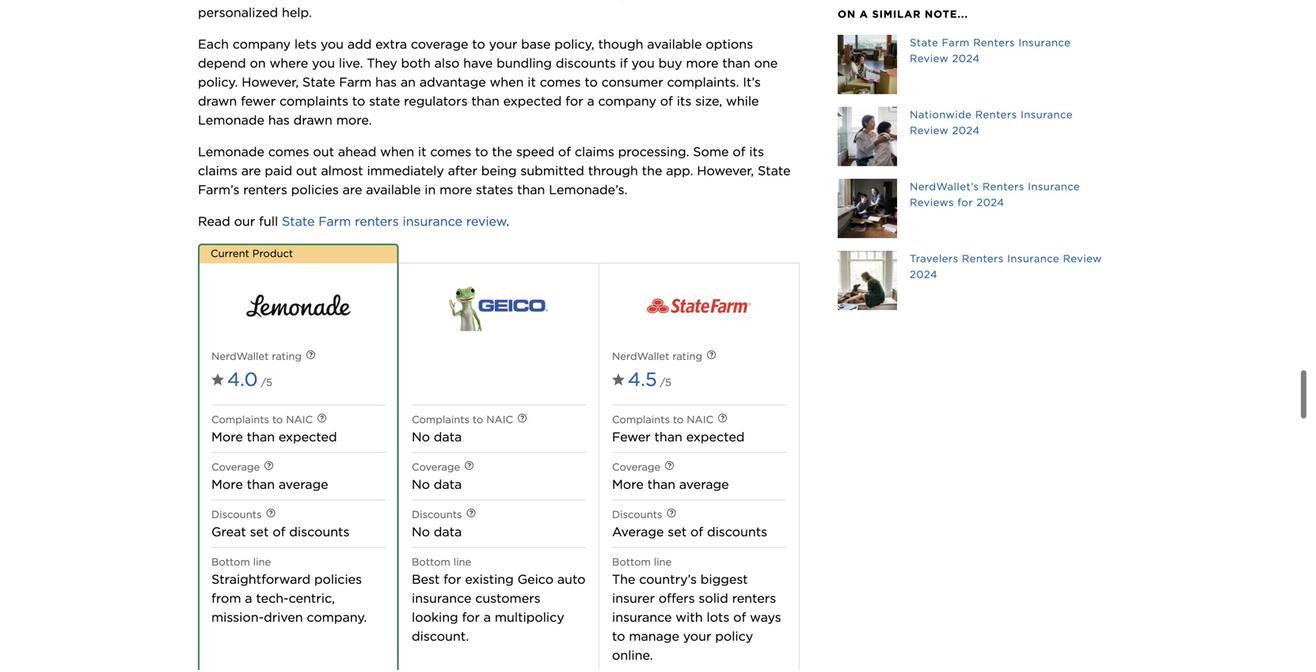 Task type: locate. For each thing, give the bounding box(es) containing it.
1 vertical spatial company
[[598, 93, 657, 109]]

1 more than average from the left
[[211, 477, 328, 492]]

2 horizontal spatial renters
[[732, 591, 776, 607]]

1 vertical spatial lemonade
[[198, 144, 264, 160]]

renters inside travelers renters insurance review 2024
[[962, 253, 1004, 265]]

0 horizontal spatial are
[[241, 163, 261, 179]]

company up on
[[233, 36, 291, 52]]

average
[[612, 525, 664, 540]]

geico renters insurance image
[[447, 281, 551, 331]]

discounts up biggest
[[707, 525, 768, 540]]

2 line from the left
[[454, 556, 471, 569]]

nerdwallet's
[[910, 181, 979, 193]]

0 vertical spatial no data
[[412, 430, 462, 445]]

2 rating from the left
[[673, 350, 703, 363]]

1 horizontal spatial complaints
[[412, 414, 470, 426]]

2024 down note...
[[952, 52, 980, 65]]

more down 4.0
[[211, 430, 243, 445]]

line up existing
[[454, 556, 471, 569]]

data for more than average
[[434, 477, 462, 492]]

bottom line best for existing geico auto insurance customers looking for a multipolicy discount.
[[412, 556, 586, 645]]

more than average down more than expected
[[211, 477, 328, 492]]

2024 inside travelers renters insurance review 2024
[[910, 269, 938, 281]]

are
[[241, 163, 261, 179], [343, 182, 362, 198]]

claims up farm's
[[198, 163, 238, 179]]

insurance inside state farm renters insurance review 2024
[[1019, 36, 1071, 49]]

a right on
[[860, 8, 869, 20]]

app.
[[666, 163, 693, 179]]

0 horizontal spatial rating
[[272, 350, 302, 363]]

1 horizontal spatial set
[[668, 525, 687, 540]]

complaints to naic
[[211, 414, 313, 426], [412, 414, 513, 426], [612, 414, 714, 426]]

1 horizontal spatial its
[[750, 144, 764, 160]]

0 vertical spatial lemonade
[[198, 112, 264, 128]]

for inside each company lets you add extra coverage to your base policy, though available options depend on where you live. they both also have bundling discounts if you buy more than one policy. however, state farm has an advantage when it comes to consumer complaints. it's drawn fewer complaints to state regulators than expected for a company of its size, while lemonade has drawn more.
[[566, 93, 583, 109]]

1 horizontal spatial when
[[490, 74, 524, 90]]

more up the complaints.
[[686, 55, 719, 71]]

coverage
[[211, 461, 260, 473], [412, 461, 460, 473], [612, 461, 661, 473]]

bottom down great on the bottom left of page
[[211, 556, 250, 569]]

mission-
[[211, 610, 264, 626]]

1 vertical spatial the
[[642, 163, 663, 179]]

farm inside each company lets you add extra coverage to your base policy, though available options depend on where you live. they both also have bundling discounts if you buy more than one policy. however, state farm has an advantage when it comes to consumer complaints. it's drawn fewer complaints to state regulators than expected for a company of its size, while lemonade has drawn more.
[[339, 74, 372, 90]]

out up almost
[[313, 144, 334, 160]]

0 horizontal spatial renters
[[243, 182, 287, 198]]

/5
[[261, 376, 272, 389], [660, 376, 672, 389]]

rating for 4.5
[[673, 350, 703, 363]]

2 bottom from the left
[[412, 556, 451, 569]]

1 horizontal spatial naic
[[486, 414, 513, 426]]

its
[[677, 93, 692, 109], [750, 144, 764, 160]]

2024 down nerdwallet's
[[977, 196, 1005, 209]]

insurance inside the bottom line best for existing geico auto insurance customers looking for a multipolicy discount.
[[412, 591, 472, 607]]

comes inside each company lets you add extra coverage to your base policy, though available options depend on where you live. they both also have bundling discounts if you buy more than one policy. however, state farm has an advantage when it comes to consumer complaints. it's drawn fewer complaints to state regulators than expected for a company of its size, while lemonade has drawn more.
[[540, 74, 581, 90]]

1 vertical spatial insurance
[[412, 591, 472, 607]]

0 vertical spatial policies
[[291, 182, 339, 198]]

1 bottom from the left
[[211, 556, 250, 569]]

when down bundling
[[490, 74, 524, 90]]

tech-
[[256, 591, 289, 607]]

nerdwallet up 4.5
[[612, 350, 670, 363]]

2 horizontal spatial complaints
[[612, 414, 670, 426]]

while
[[726, 93, 759, 109]]

0 vertical spatial available
[[647, 36, 702, 52]]

farm down note...
[[942, 36, 970, 49]]

4.5 /5
[[628, 368, 672, 391]]

more for more than average
[[211, 477, 243, 492]]

renters inside bottom line the country's biggest insurer offers solid renters insurance with lots of ways to manage your policy online.
[[732, 591, 776, 607]]

comes down policy, in the top of the page
[[540, 74, 581, 90]]

for right looking in the bottom of the page
[[462, 610, 480, 626]]

1 horizontal spatial nerdwallet rating
[[612, 350, 703, 363]]

rating for 4.0
[[272, 350, 302, 363]]

0 horizontal spatial average
[[279, 477, 328, 492]]

1 horizontal spatial nerdwallet
[[612, 350, 670, 363]]

2 discounts from the left
[[412, 509, 462, 521]]

1 vertical spatial are
[[343, 182, 362, 198]]

geico
[[518, 572, 554, 588]]

2 /5 from the left
[[660, 376, 672, 389]]

3 data from the top
[[434, 525, 462, 540]]

1 discounts from the left
[[211, 509, 262, 521]]

1 vertical spatial drawn
[[294, 112, 333, 128]]

of right some at the top
[[733, 144, 746, 160]]

1 vertical spatial when
[[380, 144, 414, 160]]

are left paid
[[241, 163, 261, 179]]

out right paid
[[296, 163, 317, 179]]

0 vertical spatial when
[[490, 74, 524, 90]]

drawn down complaints
[[294, 112, 333, 128]]

1 no from the top
[[412, 430, 430, 445]]

policies down almost
[[291, 182, 339, 198]]

1 data from the top
[[434, 430, 462, 445]]

/5 for 4.5
[[660, 376, 672, 389]]

1 horizontal spatial comes
[[430, 144, 471, 160]]

however, up the fewer
[[242, 74, 299, 90]]

2 vertical spatial insurance
[[612, 610, 672, 626]]

when up immediately
[[380, 144, 414, 160]]

state inside state farm renters insurance review 2024
[[910, 36, 939, 49]]

renters inside nationwide renters insurance review 2024
[[976, 109, 1017, 121]]

comes up after
[[430, 144, 471, 160]]

2 set from the left
[[668, 525, 687, 540]]

state farm renters insurance image
[[647, 299, 752, 313]]

how are nerdwallet's ratings determined? image down the lemonade renters insurance image
[[293, 339, 328, 374]]

company
[[233, 36, 291, 52], [598, 93, 657, 109]]

0 horizontal spatial your
[[489, 36, 517, 52]]

2 how are nerdwallet's ratings determined? image from the left
[[694, 339, 729, 374]]

2 horizontal spatial expected
[[686, 430, 745, 445]]

1 horizontal spatial discounts
[[556, 55, 616, 71]]

/5 for 4.0
[[261, 376, 272, 389]]

full
[[259, 214, 278, 229]]

0 horizontal spatial bottom
[[211, 556, 250, 569]]

1 vertical spatial available
[[366, 182, 421, 198]]

than down fewer than expected
[[648, 477, 676, 492]]

0 horizontal spatial nerdwallet
[[211, 350, 269, 363]]

0 horizontal spatial claims
[[198, 163, 238, 179]]

3 no from the top
[[412, 525, 430, 540]]

bottom inside bottom line straightforward policies from a tech-centric, mission-driven company.
[[211, 556, 250, 569]]

0 vertical spatial it
[[528, 74, 536, 90]]

depend
[[198, 55, 246, 71]]

insurance
[[1019, 36, 1071, 49], [1021, 109, 1073, 121], [1028, 181, 1080, 193], [1008, 253, 1060, 265]]

1 vertical spatial claims
[[198, 163, 238, 179]]

2024 down 'travelers'
[[910, 269, 938, 281]]

line
[[253, 556, 271, 569], [454, 556, 471, 569], [654, 556, 672, 569]]

1 horizontal spatial company
[[598, 93, 657, 109]]

with
[[676, 610, 703, 626]]

the
[[612, 572, 636, 588]]

1 complaints to naic from the left
[[211, 414, 313, 426]]

more than average down fewer than expected
[[612, 477, 729, 492]]

0 horizontal spatial /5
[[261, 376, 272, 389]]

of down buy
[[660, 93, 673, 109]]

0 vertical spatial more
[[686, 55, 719, 71]]

it down bundling
[[528, 74, 536, 90]]

discounts up bottom line straightforward policies from a tech-centric, mission-driven company.
[[289, 525, 350, 540]]

0 vertical spatial renters
[[243, 182, 287, 198]]

2024 inside nerdwallet's renters insurance reviews for 2024
[[977, 196, 1005, 209]]

renters up ways
[[732, 591, 776, 607]]

0 vertical spatial company
[[233, 36, 291, 52]]

/5 inside 4.5 /5
[[660, 376, 672, 389]]

1 horizontal spatial however,
[[697, 163, 754, 179]]

0 vertical spatial however,
[[242, 74, 299, 90]]

bottom line straightforward policies from a tech-centric, mission-driven company.
[[211, 556, 367, 626]]

1 vertical spatial farm
[[339, 74, 372, 90]]

the down processing.
[[642, 163, 663, 179]]

average up average set of discounts
[[679, 477, 729, 492]]

has down the fewer
[[268, 112, 290, 128]]

out
[[313, 144, 334, 160], [296, 163, 317, 179]]

1 horizontal spatial expected
[[503, 93, 562, 109]]

line up straightforward
[[253, 556, 271, 569]]

1 vertical spatial its
[[750, 144, 764, 160]]

almost
[[321, 163, 363, 179]]

nerdwallet rating up 4.0 /5
[[211, 350, 302, 363]]

a down policy, in the top of the page
[[587, 93, 595, 109]]

/5 right 4.5
[[660, 376, 672, 389]]

online.
[[612, 648, 653, 664]]

insurance inside nerdwallet's renters insurance reviews for 2024
[[1028, 181, 1080, 193]]

1 horizontal spatial are
[[343, 182, 362, 198]]

each company lets you add extra coverage to your base policy, though available options depend on where you live. they both also have bundling discounts if you buy more than one policy. however, state farm has an advantage when it comes to consumer complaints. it's drawn fewer complaints to state regulators than expected for a company of its size, while lemonade has drawn more.
[[198, 36, 782, 128]]

looking
[[412, 610, 458, 626]]

renters inside nerdwallet's renters insurance reviews for 2024
[[983, 181, 1025, 193]]

2 horizontal spatial bottom
[[612, 556, 651, 569]]

discounts for no
[[412, 509, 462, 521]]

rating down state farm renters insurance image
[[673, 350, 703, 363]]

bottom for best
[[412, 556, 451, 569]]

company down consumer
[[598, 93, 657, 109]]

lemonade up farm's
[[198, 144, 264, 160]]

0 vertical spatial data
[[434, 430, 462, 445]]

drawn down 'policy.' at the top left of page
[[198, 93, 237, 109]]

2 horizontal spatial comes
[[540, 74, 581, 90]]

line for biggest
[[654, 556, 672, 569]]

both
[[401, 55, 431, 71]]

review inside travelers renters insurance review 2024
[[1063, 253, 1102, 265]]

0 horizontal spatial how are nerdwallet's ratings determined? image
[[293, 339, 328, 374]]

state down on a similar note...
[[910, 36, 939, 49]]

renters for travelers
[[962, 253, 1004, 265]]

1 naic from the left
[[286, 414, 313, 426]]

to
[[472, 36, 485, 52], [585, 74, 598, 90], [352, 93, 365, 109], [475, 144, 488, 160], [272, 414, 283, 426], [473, 414, 483, 426], [673, 414, 684, 426], [612, 629, 625, 645]]

insurance inside bottom line the country's biggest insurer offers solid renters insurance with lots of ways to manage your policy online.
[[612, 610, 672, 626]]

state farm renters insurance review 2024
[[910, 36, 1071, 65]]

3 discounts from the left
[[612, 509, 663, 521]]

2 horizontal spatial line
[[654, 556, 672, 569]]

2 horizontal spatial complaints to naic
[[612, 414, 714, 426]]

line up country's on the bottom of the page
[[654, 556, 672, 569]]

discounts up great on the bottom left of page
[[211, 509, 262, 521]]

its inside each company lets you add extra coverage to your base policy, though available options depend on where you live. they both also have bundling discounts if you buy more than one policy. however, state farm has an advantage when it comes to consumer complaints. it's drawn fewer complaints to state regulators than expected for a company of its size, while lemonade has drawn more.
[[677, 93, 692, 109]]

1 vertical spatial policies
[[314, 572, 362, 588]]

set right great on the bottom left of page
[[250, 525, 269, 540]]

policies inside lemonade comes out ahead when it comes to the speed of claims processing. some of its claims are paid out almost immediately after being submitted through the app. however, state farm's renters policies are available in more states than lemonade's.
[[291, 182, 339, 198]]

nerdwallet rating for 4.5
[[612, 350, 703, 363]]

more up great on the bottom left of page
[[211, 477, 243, 492]]

farm down almost
[[319, 214, 351, 229]]

bottom
[[211, 556, 250, 569], [412, 556, 451, 569], [612, 556, 651, 569]]

more than expected
[[211, 430, 337, 445]]

policies inside bottom line straightforward policies from a tech-centric, mission-driven company.
[[314, 572, 362, 588]]

nerdwallet rating for 4.0
[[211, 350, 302, 363]]

4.0 /5
[[227, 368, 272, 391]]

its left size,
[[677, 93, 692, 109]]

renters for nationwide
[[976, 109, 1017, 121]]

1 horizontal spatial how are nerdwallet's ratings determined? image
[[694, 339, 729, 374]]

lemonade down the fewer
[[198, 112, 264, 128]]

1 how are nerdwallet's ratings determined? image from the left
[[293, 339, 328, 374]]

3 no data from the top
[[412, 525, 462, 540]]

0 vertical spatial out
[[313, 144, 334, 160]]

insurance
[[403, 214, 463, 229], [412, 591, 472, 607], [612, 610, 672, 626]]

2 vertical spatial no
[[412, 525, 430, 540]]

naic for no data
[[486, 414, 513, 426]]

1 horizontal spatial has
[[375, 74, 397, 90]]

available inside lemonade comes out ahead when it comes to the speed of claims processing. some of its claims are paid out almost immediately after being submitted through the app. however, state farm's renters policies are available in more states than lemonade's.
[[366, 182, 421, 198]]

it up immediately
[[418, 144, 427, 160]]

1 vertical spatial your
[[683, 629, 712, 645]]

of up submitted
[[558, 144, 571, 160]]

2024 inside state farm renters insurance review 2024
[[952, 52, 980, 65]]

the up being
[[492, 144, 513, 160]]

1 vertical spatial no
[[412, 477, 430, 492]]

bottom inside the bottom line best for existing geico auto insurance customers looking for a multipolicy discount.
[[412, 556, 451, 569]]

0 horizontal spatial coverage
[[211, 461, 260, 473]]

renters
[[974, 36, 1015, 49], [976, 109, 1017, 121], [983, 181, 1025, 193], [962, 253, 1004, 265]]

a down customers
[[484, 610, 491, 626]]

insurance down in
[[403, 214, 463, 229]]

has
[[375, 74, 397, 90], [268, 112, 290, 128]]

it inside lemonade comes out ahead when it comes to the speed of claims processing. some of its claims are paid out almost immediately after being submitted through the app. however, state farm's renters policies are available in more states than lemonade's.
[[418, 144, 427, 160]]

of
[[660, 93, 673, 109], [558, 144, 571, 160], [733, 144, 746, 160], [273, 525, 286, 540], [691, 525, 703, 540], [734, 610, 746, 626]]

0 horizontal spatial company
[[233, 36, 291, 52]]

how are nerdwallet's ratings determined? image
[[293, 339, 328, 374], [694, 339, 729, 374]]

complaints to naic for more
[[211, 414, 313, 426]]

2 nerdwallet rating from the left
[[612, 350, 703, 363]]

fewer than expected
[[612, 430, 745, 445]]

more than average
[[211, 477, 328, 492], [612, 477, 729, 492]]

line inside bottom line straightforward policies from a tech-centric, mission-driven company.
[[253, 556, 271, 569]]

no for more than expected
[[412, 430, 430, 445]]

however, down some at the top
[[697, 163, 754, 179]]

advantage
[[420, 74, 486, 90]]

review inside nationwide renters insurance review 2024
[[910, 124, 949, 137]]

discounts down policy, in the top of the page
[[556, 55, 616, 71]]

nerdwallet up 4.0
[[211, 350, 269, 363]]

for down policy, in the top of the page
[[566, 93, 583, 109]]

1 horizontal spatial /5
[[660, 376, 672, 389]]

0 vertical spatial no
[[412, 430, 430, 445]]

naic for more than expected
[[286, 414, 313, 426]]

0 horizontal spatial complaints to naic
[[211, 414, 313, 426]]

1 horizontal spatial discounts
[[412, 509, 462, 521]]

its right some at the top
[[750, 144, 764, 160]]

it's
[[743, 74, 761, 90]]

2 nerdwallet from the left
[[612, 350, 670, 363]]

average up great set of discounts
[[279, 477, 328, 492]]

when inside lemonade comes out ahead when it comes to the speed of claims processing. some of its claims are paid out almost immediately after being submitted through the app. however, state farm's renters policies are available in more states than lemonade's.
[[380, 144, 414, 160]]

claims
[[575, 144, 615, 160], [198, 163, 238, 179]]

of up policy
[[734, 610, 746, 626]]

bottom for straightforward
[[211, 556, 250, 569]]

2 coverage from the left
[[412, 461, 460, 473]]

complaints for fewer
[[612, 414, 670, 426]]

however, inside lemonade comes out ahead when it comes to the speed of claims processing. some of its claims are paid out almost immediately after being submitted through the app. however, state farm's renters policies are available in more states than lemonade's.
[[697, 163, 754, 179]]

1 complaints from the left
[[211, 414, 269, 426]]

bottom up "best"
[[412, 556, 451, 569]]

policies
[[291, 182, 339, 198], [314, 572, 362, 588]]

1 horizontal spatial renters
[[355, 214, 399, 229]]

how are nerdwallet's ratings determined? image down state farm renters insurance image
[[694, 339, 729, 374]]

2 horizontal spatial discounts
[[707, 525, 768, 540]]

discounts up average
[[612, 509, 663, 521]]

data
[[434, 430, 462, 445], [434, 477, 462, 492], [434, 525, 462, 540]]

a inside bottom line straightforward policies from a tech-centric, mission-driven company.
[[245, 591, 252, 607]]

0 horizontal spatial its
[[677, 93, 692, 109]]

line inside bottom line the country's biggest insurer offers solid renters insurance with lots of ways to manage your policy online.
[[654, 556, 672, 569]]

current
[[211, 247, 249, 260]]

are down almost
[[343, 182, 362, 198]]

1 nerdwallet from the left
[[211, 350, 269, 363]]

comes up paid
[[268, 144, 309, 160]]

1 horizontal spatial rating
[[673, 350, 703, 363]]

state down while
[[758, 163, 791, 179]]

insurance down insurer
[[612, 610, 672, 626]]

for down nerdwallet's
[[958, 196, 973, 209]]

2 vertical spatial review
[[1063, 253, 1102, 265]]

you right if at the left top
[[632, 55, 655, 71]]

claims up through
[[575, 144, 615, 160]]

available
[[647, 36, 702, 52], [366, 182, 421, 198]]

0 vertical spatial review
[[910, 52, 949, 65]]

1 horizontal spatial more than average
[[612, 477, 729, 492]]

company.
[[307, 610, 367, 626]]

3 line from the left
[[654, 556, 672, 569]]

0 vertical spatial your
[[489, 36, 517, 52]]

no
[[412, 430, 430, 445], [412, 477, 430, 492], [412, 525, 430, 540]]

lemonade
[[198, 112, 264, 128], [198, 144, 264, 160]]

renters down paid
[[243, 182, 287, 198]]

0 horizontal spatial more than average
[[211, 477, 328, 492]]

set right average
[[668, 525, 687, 540]]

lemonade renters insurance image
[[246, 276, 351, 336]]

complaints to naic for fewer
[[612, 414, 714, 426]]

complaints
[[211, 414, 269, 426], [412, 414, 470, 426], [612, 414, 670, 426]]

0 vertical spatial are
[[241, 163, 261, 179]]

travelers
[[910, 253, 959, 265]]

1 no data from the top
[[412, 430, 462, 445]]

however,
[[242, 74, 299, 90], [697, 163, 754, 179]]

state up complaints
[[302, 74, 335, 90]]

insurance inside nationwide renters insurance review 2024
[[1021, 109, 1073, 121]]

1 line from the left
[[253, 556, 271, 569]]

0 horizontal spatial line
[[253, 556, 271, 569]]

1 rating from the left
[[272, 350, 302, 363]]

for inside nerdwallet's renters insurance reviews for 2024
[[958, 196, 973, 209]]

review for nationwide renters insurance review 2024
[[910, 124, 949, 137]]

available up buy
[[647, 36, 702, 52]]

states
[[476, 182, 513, 198]]

naic for fewer than expected
[[687, 414, 714, 426]]

manage
[[629, 629, 680, 645]]

2 vertical spatial renters
[[732, 591, 776, 607]]

farm down live.
[[339, 74, 372, 90]]

0 horizontal spatial when
[[380, 144, 414, 160]]

than
[[723, 55, 751, 71], [472, 93, 500, 109], [517, 182, 545, 198], [247, 430, 275, 445], [655, 430, 683, 445], [247, 477, 275, 492], [648, 477, 676, 492]]

1 horizontal spatial bottom
[[412, 556, 451, 569]]

0 horizontal spatial however,
[[242, 74, 299, 90]]

no for great set of discounts
[[412, 525, 430, 540]]

than down submitted
[[517, 182, 545, 198]]

solid
[[699, 591, 729, 607]]

2 naic from the left
[[486, 414, 513, 426]]

1 vertical spatial more
[[440, 182, 472, 198]]

set for great
[[250, 525, 269, 540]]

a up mission-
[[245, 591, 252, 607]]

2 complaints to naic from the left
[[412, 414, 513, 426]]

insurance for nerdwallet's renters insurance reviews for 2024
[[1028, 181, 1080, 193]]

2 data from the top
[[434, 477, 462, 492]]

how are nerdwallet's ratings determined? image for 4.0
[[293, 339, 328, 374]]

bottom up the
[[612, 556, 651, 569]]

1 horizontal spatial available
[[647, 36, 702, 52]]

bottom line the country's biggest insurer offers solid renters insurance with lots of ways to manage your policy online.
[[612, 556, 781, 664]]

fewer
[[612, 430, 651, 445]]

available inside each company lets you add extra coverage to your base policy, though available options depend on where you live. they both also have bundling discounts if you buy more than one policy. however, state farm has an advantage when it comes to consumer complaints. it's drawn fewer complaints to state regulators than expected for a company of its size, while lemonade has drawn more.
[[647, 36, 702, 52]]

2 complaints from the left
[[412, 414, 470, 426]]

/5 right 4.0
[[261, 376, 272, 389]]

2024 down nationwide
[[952, 124, 980, 137]]

note...
[[925, 8, 969, 20]]

1 vertical spatial renters
[[355, 214, 399, 229]]

set for average
[[668, 525, 687, 540]]

a
[[860, 8, 869, 20], [587, 93, 595, 109], [245, 591, 252, 607], [484, 610, 491, 626]]

policies up centric,
[[314, 572, 362, 588]]

more for fewer than expected
[[211, 430, 243, 445]]

0 horizontal spatial complaints
[[211, 414, 269, 426]]

0 horizontal spatial more
[[440, 182, 472, 198]]

of up biggest
[[691, 525, 703, 540]]

1 vertical spatial however,
[[697, 163, 754, 179]]

than right the fewer
[[655, 430, 683, 445]]

available down immediately
[[366, 182, 421, 198]]

/5 inside 4.0 /5
[[261, 376, 272, 389]]

an
[[401, 74, 416, 90]]

insurance inside travelers renters insurance review 2024
[[1008, 253, 1060, 265]]

more down after
[[440, 182, 472, 198]]

discounts up "best"
[[412, 509, 462, 521]]

expected
[[503, 93, 562, 109], [279, 430, 337, 445], [686, 430, 745, 445]]

0 horizontal spatial drawn
[[198, 93, 237, 109]]

2 no from the top
[[412, 477, 430, 492]]

2 no data from the top
[[412, 477, 462, 492]]

nerdwallet rating up 4.5 /5
[[612, 350, 703, 363]]

1 horizontal spatial claims
[[575, 144, 615, 160]]

0 horizontal spatial expected
[[279, 430, 337, 445]]

1 /5 from the left
[[261, 376, 272, 389]]

1 nerdwallet rating from the left
[[211, 350, 302, 363]]

policy
[[715, 629, 753, 645]]

great
[[211, 525, 246, 540]]

1 horizontal spatial more
[[686, 55, 719, 71]]

review for travelers renters insurance review 2024
[[1063, 253, 1102, 265]]

renters down immediately
[[355, 214, 399, 229]]

2 average from the left
[[679, 477, 729, 492]]

1 lemonade from the top
[[198, 112, 264, 128]]

nerdwallet for 4.0
[[211, 350, 269, 363]]

3 naic from the left
[[687, 414, 714, 426]]

comes
[[540, 74, 581, 90], [268, 144, 309, 160], [430, 144, 471, 160]]

2 lemonade from the top
[[198, 144, 264, 160]]

it inside each company lets you add extra coverage to your base policy, though available options depend on where you live. they both also have bundling discounts if you buy more than one policy. however, state farm has an advantage when it comes to consumer complaints. it's drawn fewer complaints to state regulators than expected for a company of its size, while lemonade has drawn more.
[[528, 74, 536, 90]]

1 vertical spatial no data
[[412, 477, 462, 492]]

your up bundling
[[489, 36, 517, 52]]

fewer
[[241, 93, 276, 109]]

3 bottom from the left
[[612, 556, 651, 569]]

no data for more than average
[[412, 477, 462, 492]]

3 complaints from the left
[[612, 414, 670, 426]]

your down with
[[683, 629, 712, 645]]

nationwide
[[910, 109, 972, 121]]

to inside lemonade comes out ahead when it comes to the speed of claims processing. some of its claims are paid out almost immediately after being submitted through the app. however, state farm's renters policies are available in more states than lemonade's.
[[475, 144, 488, 160]]

1 set from the left
[[250, 525, 269, 540]]

renters
[[243, 182, 287, 198], [355, 214, 399, 229], [732, 591, 776, 607]]

you
[[321, 36, 344, 52], [312, 55, 335, 71], [632, 55, 655, 71]]

1 horizontal spatial it
[[528, 74, 536, 90]]

rating
[[272, 350, 302, 363], [673, 350, 703, 363]]

line inside the bottom line best for existing geico auto insurance customers looking for a multipolicy discount.
[[454, 556, 471, 569]]

3 complaints to naic from the left
[[612, 414, 714, 426]]

more
[[211, 430, 243, 445], [211, 477, 243, 492], [612, 477, 644, 492]]

bottom inside bottom line the country's biggest insurer offers solid renters insurance with lots of ways to manage your policy online.
[[612, 556, 651, 569]]

1 vertical spatial has
[[268, 112, 290, 128]]



Task type: vqa. For each thing, say whether or not it's contained in the screenshot.
IS
no



Task type: describe. For each thing, give the bounding box(es) containing it.
in
[[425, 182, 436, 198]]

multipolicy
[[495, 610, 564, 626]]

insurance for nationwide renters insurance review 2024
[[1021, 109, 1073, 121]]

customers
[[475, 591, 541, 607]]

line for existing
[[454, 556, 471, 569]]

than down advantage
[[472, 93, 500, 109]]

live.
[[339, 55, 363, 71]]

0 horizontal spatial comes
[[268, 144, 309, 160]]

insurance for travelers renters insurance review 2024
[[1008, 253, 1060, 265]]

how are nerdwallet's ratings determined? image for 4.5
[[694, 339, 729, 374]]

read our full state farm renters insurance review .
[[198, 214, 509, 229]]

ahead
[[338, 144, 376, 160]]

lemonade's.
[[549, 182, 628, 198]]

renters inside lemonade comes out ahead when it comes to the speed of claims processing. some of its claims are paid out almost immediately after being submitted through the app. however, state farm's renters policies are available in more states than lemonade's.
[[243, 182, 287, 198]]

you down lets
[[312, 55, 335, 71]]

data for great set of discounts
[[434, 525, 462, 540]]

policy.
[[198, 74, 238, 90]]

regulators
[[404, 93, 468, 109]]

from
[[211, 591, 241, 607]]

state inside lemonade comes out ahead when it comes to the speed of claims processing. some of its claims are paid out almost immediately after being submitted through the app. however, state farm's renters policies are available in more states than lemonade's.
[[758, 163, 791, 179]]

more inside lemonade comes out ahead when it comes to the speed of claims processing. some of its claims are paid out almost immediately after being submitted through the app. however, state farm's renters policies are available in more states than lemonade's.
[[440, 182, 472, 198]]

insurer
[[612, 591, 655, 607]]

product
[[252, 247, 293, 260]]

though
[[598, 36, 644, 52]]

your inside bottom line the country's biggest insurer offers solid renters insurance with lots of ways to manage your policy online.
[[683, 629, 712, 645]]

travelers renters insurance review 2024
[[910, 253, 1102, 281]]

best
[[412, 572, 440, 588]]

lemonade inside lemonade comes out ahead when it comes to the speed of claims processing. some of its claims are paid out almost immediately after being submitted through the app. however, state farm's renters policies are available in more states than lemonade's.
[[198, 144, 264, 160]]

of inside each company lets you add extra coverage to your base policy, though available options depend on where you live. they both also have bundling discounts if you buy more than one policy. however, state farm has an advantage when it comes to consumer complaints. it's drawn fewer complaints to state regulators than expected for a company of its size, while lemonade has drawn more.
[[660, 93, 673, 109]]

biggest
[[701, 572, 748, 588]]

more down the fewer
[[612, 477, 644, 492]]

complaints to naic for no
[[412, 414, 513, 426]]

data for more than expected
[[434, 430, 462, 445]]

discount.
[[412, 629, 469, 645]]

our
[[234, 214, 255, 229]]

no data for more than expected
[[412, 430, 462, 445]]

on
[[250, 55, 266, 71]]

than inside lemonade comes out ahead when it comes to the speed of claims processing. some of its claims are paid out almost immediately after being submitted through the app. however, state farm's renters policies are available in more states than lemonade's.
[[517, 182, 545, 198]]

centric,
[[289, 591, 335, 607]]

expected for more than expected
[[279, 430, 337, 445]]

after
[[448, 163, 478, 179]]

policy,
[[555, 36, 595, 52]]

state inside each company lets you add extra coverage to your base policy, though available options depend on where you live. they both also have bundling discounts if you buy more than one policy. however, state farm has an advantage when it comes to consumer complaints. it's drawn fewer complaints to state regulators than expected for a company of its size, while lemonade has drawn more.
[[302, 74, 335, 90]]

expected inside each company lets you add extra coverage to your base policy, though available options depend on where you live. they both also have bundling discounts if you buy more than one policy. however, state farm has an advantage when it comes to consumer complaints. it's drawn fewer complaints to state regulators than expected for a company of its size, while lemonade has drawn more.
[[503, 93, 562, 109]]

3 coverage from the left
[[612, 461, 661, 473]]

also
[[435, 55, 460, 71]]

bottom for the
[[612, 556, 651, 569]]

speed
[[516, 144, 555, 160]]

renters inside state farm renters insurance review 2024
[[974, 36, 1015, 49]]

state farm renters insurance review link
[[282, 214, 506, 229]]

.
[[506, 214, 509, 229]]

driven
[[264, 610, 303, 626]]

add
[[348, 36, 372, 52]]

renters for nerdwallet's
[[983, 181, 1025, 193]]

0 vertical spatial drawn
[[198, 93, 237, 109]]

no for more than average
[[412, 477, 430, 492]]

no data for great set of discounts
[[412, 525, 462, 540]]

for right "best"
[[444, 572, 461, 588]]

each
[[198, 36, 229, 52]]

complaints.
[[667, 74, 739, 90]]

discounts for great
[[211, 509, 262, 521]]

average set of discounts
[[612, 525, 768, 540]]

discounts for average
[[612, 509, 663, 521]]

buy
[[659, 55, 682, 71]]

similar
[[872, 8, 921, 20]]

travelers renters insurance review 2024 link
[[838, 251, 1110, 310]]

ways
[[750, 610, 781, 626]]

read
[[198, 214, 230, 229]]

where
[[270, 55, 308, 71]]

0 horizontal spatial the
[[492, 144, 513, 160]]

2024 inside nationwide renters insurance review 2024
[[952, 124, 980, 137]]

nerdwallet's renters insurance reviews for 2024 link
[[838, 179, 1110, 238]]

its inside lemonade comes out ahead when it comes to the speed of claims processing. some of its claims are paid out almost immediately after being submitted through the app. however, state farm's renters policies are available in more states than lemonade's.
[[750, 144, 764, 160]]

than down more than expected
[[247, 477, 275, 492]]

a inside each company lets you add extra coverage to your base policy, though available options depend on where you live. they both also have bundling discounts if you buy more than one policy. however, state farm has an advantage when it comes to consumer complaints. it's drawn fewer complaints to state regulators than expected for a company of its size, while lemonade has drawn more.
[[587, 93, 595, 109]]

1 horizontal spatial drawn
[[294, 112, 333, 128]]

review
[[466, 214, 506, 229]]

to inside bottom line the country's biggest insurer offers solid renters insurance with lots of ways to manage your policy online.
[[612, 629, 625, 645]]

0 horizontal spatial has
[[268, 112, 290, 128]]

options
[[706, 36, 753, 52]]

than down rated 4.0 out of 5 element in the left of the page
[[247, 430, 275, 445]]

complaints for no
[[412, 414, 470, 426]]

state farm renters insurance review 2024 link
[[838, 35, 1110, 94]]

on a similar note...
[[838, 8, 969, 20]]

more inside each company lets you add extra coverage to your base policy, though available options depend on where you live. they both also have bundling discounts if you buy more than one policy. however, state farm has an advantage when it comes to consumer complaints. it's drawn fewer complaints to state regulators than expected for a company of its size, while lemonade has drawn more.
[[686, 55, 719, 71]]

rated 4.0 out of 5 element
[[227, 365, 272, 399]]

state right full
[[282, 214, 315, 229]]

farm inside state farm renters insurance review 2024
[[942, 36, 970, 49]]

discounts inside each company lets you add extra coverage to your base policy, though available options depend on where you live. they both also have bundling discounts if you buy more than one policy. however, state farm has an advantage when it comes to consumer complaints. it's drawn fewer complaints to state regulators than expected for a company of its size, while lemonade has drawn more.
[[556, 55, 616, 71]]

1 coverage from the left
[[211, 461, 260, 473]]

farm's
[[198, 182, 240, 198]]

being
[[481, 163, 517, 179]]

have
[[463, 55, 493, 71]]

complaints for more
[[211, 414, 269, 426]]

4.5
[[628, 368, 657, 391]]

a inside the bottom line best for existing geico auto insurance customers looking for a multipolicy discount.
[[484, 610, 491, 626]]

consumer
[[602, 74, 664, 90]]

offers
[[659, 591, 695, 607]]

0 vertical spatial insurance
[[403, 214, 463, 229]]

4.0
[[227, 368, 258, 391]]

you right lets
[[321, 36, 344, 52]]

lots
[[707, 610, 730, 626]]

country's
[[639, 572, 697, 588]]

great set of discounts
[[211, 525, 350, 540]]

submitted
[[521, 163, 584, 179]]

nerdwallet for 4.5
[[612, 350, 670, 363]]

existing
[[465, 572, 514, 588]]

rated 4.5 out of 5 element
[[628, 365, 672, 399]]

lemonade comes out ahead when it comes to the speed of claims processing. some of its claims are paid out almost immediately after being submitted through the app. however, state farm's renters policies are available in more states than lemonade's.
[[198, 144, 795, 198]]

however, inside each company lets you add extra coverage to your base policy, though available options depend on where you live. they both also have bundling discounts if you buy more than one policy. however, state farm has an advantage when it comes to consumer complaints. it's drawn fewer complaints to state regulators than expected for a company of its size, while lemonade has drawn more.
[[242, 74, 299, 90]]

on
[[838, 8, 856, 20]]

review inside state farm renters insurance review 2024
[[910, 52, 949, 65]]

immediately
[[367, 163, 444, 179]]

base
[[521, 36, 551, 52]]

lemonade inside each company lets you add extra coverage to your base policy, though available options depend on where you live. they both also have bundling discounts if you buy more than one policy. however, state farm has an advantage when it comes to consumer complaints. it's drawn fewer complaints to state regulators than expected for a company of its size, while lemonade has drawn more.
[[198, 112, 264, 128]]

than down options
[[723, 55, 751, 71]]

1 vertical spatial out
[[296, 163, 317, 179]]

current product
[[211, 247, 293, 260]]

extra
[[376, 36, 407, 52]]

of right great on the bottom left of page
[[273, 525, 286, 540]]

paid
[[265, 163, 292, 179]]

complaints
[[280, 93, 348, 109]]

through
[[588, 163, 638, 179]]

discounts for great set of discounts
[[289, 525, 350, 540]]

nationwide renters insurance review 2024 link
[[838, 107, 1110, 166]]

your inside each company lets you add extra coverage to your base policy, though available options depend on where you live. they both also have bundling discounts if you buy more than one policy. however, state farm has an advantage when it comes to consumer complaints. it's drawn fewer complaints to state regulators than expected for a company of its size, while lemonade has drawn more.
[[489, 36, 517, 52]]

of inside bottom line the country's biggest insurer offers solid renters insurance with lots of ways to manage your policy online.
[[734, 610, 746, 626]]

bundling
[[497, 55, 552, 71]]

discounts for average set of discounts
[[707, 525, 768, 540]]

nerdwallet's renters insurance reviews for 2024
[[910, 181, 1080, 209]]

expected for fewer than expected
[[686, 430, 745, 445]]

0 vertical spatial has
[[375, 74, 397, 90]]

when inside each company lets you add extra coverage to your base policy, though available options depend on where you live. they both also have bundling discounts if you buy more than one policy. however, state farm has an advantage when it comes to consumer complaints. it's drawn fewer complaints to state regulators than expected for a company of its size, while lemonade has drawn more.
[[490, 74, 524, 90]]

coverage
[[411, 36, 468, 52]]

processing.
[[618, 144, 689, 160]]

2 more than average from the left
[[612, 477, 729, 492]]

if
[[620, 55, 628, 71]]

state
[[369, 93, 400, 109]]

line for from
[[253, 556, 271, 569]]

1 average from the left
[[279, 477, 328, 492]]

1 horizontal spatial the
[[642, 163, 663, 179]]

2 vertical spatial farm
[[319, 214, 351, 229]]

straightforward
[[211, 572, 311, 588]]



